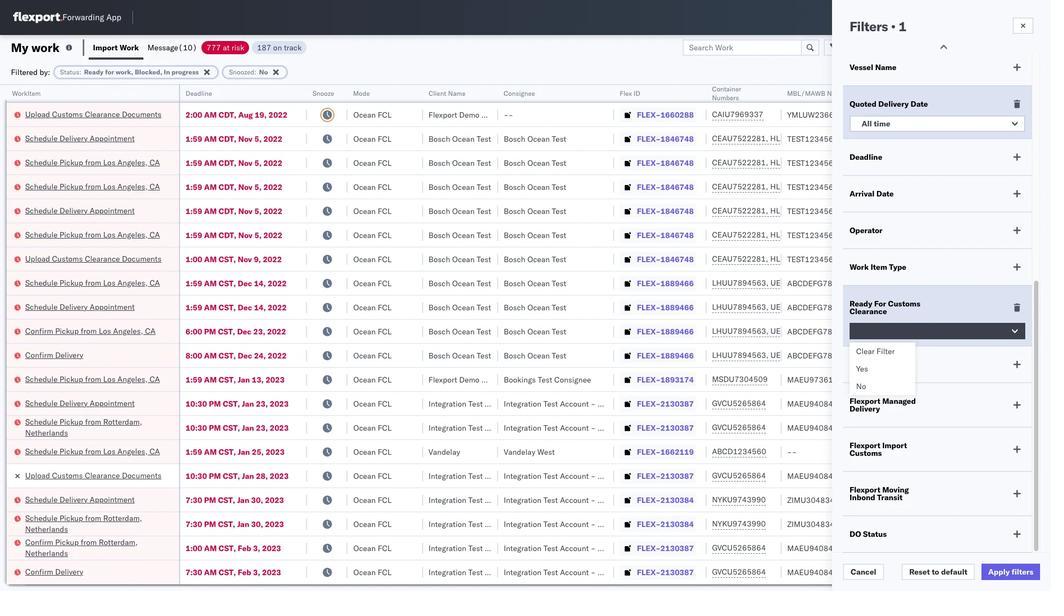 Task type: vqa. For each thing, say whether or not it's contained in the screenshot.
second Bleckmann from the bottom of the page
no



Task type: describe. For each thing, give the bounding box(es) containing it.
15 fcl from the top
[[378, 447, 392, 457]]

2023 right 13,
[[266, 375, 285, 385]]

0 vertical spatial type
[[890, 262, 907, 272]]

aug
[[238, 110, 253, 120]]

arrival
[[850, 189, 875, 199]]

nov for 5th schedule delivery appointment link from the bottom
[[238, 134, 253, 144]]

cdt, for sixth schedule pickup from los angeles, ca link from the bottom
[[219, 158, 237, 168]]

8 flex- from the top
[[637, 279, 661, 288]]

1:59 am cst, dec 14, 2022 for schedule delivery appointment
[[186, 303, 287, 312]]

19 flex- from the top
[[637, 544, 661, 553]]

•
[[891, 18, 896, 35]]

flex id
[[620, 89, 640, 97]]

1660288
[[661, 110, 694, 120]]

id
[[634, 89, 640, 97]]

2 7:30 pm cst, jan 30, 2023 from the top
[[186, 520, 284, 529]]

16 ocean fcl from the top
[[354, 471, 392, 481]]

pickup for 6th schedule pickup from los angeles, ca button from the bottom
[[60, 157, 83, 167]]

8 schedule from the top
[[25, 374, 58, 384]]

6:00
[[186, 327, 202, 337]]

flexport inside flexport moving inbond transit
[[850, 485, 881, 495]]

14, for schedule pickup from los angeles, ca
[[254, 279, 266, 288]]

cst, up 8:00 am cst, dec 24, 2022
[[218, 327, 235, 337]]

17 ocean fcl from the top
[[354, 495, 392, 505]]

actions
[[1009, 89, 1031, 97]]

4 flex-1889466 from the top
[[637, 351, 694, 361]]

pm up 1:00 am cst, feb 3, 2023
[[204, 520, 216, 529]]

1846748 for fifth schedule pickup from los angeles, ca link from the bottom
[[661, 182, 694, 192]]

1 schedule from the top
[[25, 133, 58, 143]]

4 confirm from the top
[[25, 567, 53, 577]]

2023 down 1:00 am cst, feb 3, 2023
[[262, 568, 281, 578]]

confirm pickup from los angeles, ca
[[25, 326, 156, 336]]

risk
[[232, 42, 245, 52]]

10 schedule from the top
[[25, 417, 58, 427]]

cst, up 10:30 pm cst, jan 28, 2023
[[219, 447, 236, 457]]

4 abcdefg78456546 from the top
[[788, 351, 861, 361]]

filtered
[[11, 67, 38, 77]]

6:00 pm cst, dec 23, 2022
[[186, 327, 286, 337]]

2 schedule pickup from los angeles, ca button from the top
[[25, 181, 160, 193]]

jawla for 4th schedule delivery appointment link from the bottom
[[959, 206, 978, 216]]

flex-1662119
[[637, 447, 694, 457]]

flex-2130387 for schedule delivery appointment
[[637, 399, 694, 409]]

maeu9408431 for confirm delivery
[[788, 568, 843, 578]]

2 2130384 from the top
[[661, 520, 694, 529]]

rotterdam, for 10:30 pm cst, jan 23, 2023
[[103, 417, 142, 427]]

4 5, from the top
[[255, 206, 262, 216]]

5 flex- from the top
[[637, 206, 661, 216]]

pickup for schedule pickup from rotterdam, netherlands button corresponding to 10:30 pm cst, jan 23, 2023
[[60, 417, 83, 427]]

moving
[[883, 485, 909, 495]]

10 fcl from the top
[[378, 327, 392, 337]]

msdu7304509
[[712, 375, 768, 385]]

19 ocean fcl from the top
[[354, 544, 392, 553]]

4 flex- from the top
[[637, 182, 661, 192]]

11 ocean fcl from the top
[[354, 351, 392, 361]]

18 ocean fcl from the top
[[354, 520, 392, 529]]

numbers for container numbers
[[712, 94, 739, 102]]

pm right 6:00
[[204, 327, 216, 337]]

pm down 1:59 am cst, jan 25, 2023
[[209, 471, 221, 481]]

2 integration test account - karl lagerfeld from the top
[[504, 423, 647, 433]]

12 fcl from the top
[[378, 375, 392, 385]]

do status
[[850, 530, 887, 540]]

time
[[874, 119, 891, 129]]

11 fcl from the top
[[378, 351, 392, 361]]

upload customs clearance documents button for 2:00 am cdt, aug 19, 2022
[[25, 109, 162, 121]]

10:30 pm cst, jan 28, 2023
[[186, 471, 289, 481]]

deadline button
[[180, 87, 297, 98]]

message (10)
[[148, 42, 197, 52]]

2 abcdefg78456546 from the top
[[788, 303, 861, 312]]

maeu9736123
[[788, 375, 843, 385]]

mbl/mawb numbers button
[[782, 87, 916, 98]]

quoted delivery date
[[850, 99, 928, 109]]

cst, up 1:00 am cst, feb 3, 2023
[[218, 520, 235, 529]]

batch action button
[[973, 39, 1045, 56]]

19 fcl from the top
[[378, 544, 392, 553]]

vessel name
[[850, 62, 897, 72]]

netherlands for 7:30
[[25, 524, 68, 534]]

abcd1234560
[[712, 447, 767, 457]]

2:00 am cdt, aug 19, 2022
[[186, 110, 288, 120]]

gvcu5265864 for schedule delivery appointment
[[712, 399, 766, 409]]

reset to default button
[[902, 564, 976, 581]]

upload customs clearance documents link for 2:00 am cdt, aug 19, 2022
[[25, 109, 162, 120]]

schedule delivery appointment for third schedule delivery appointment link from the top of the page
[[25, 302, 135, 312]]

3 lagerfeld from the top
[[614, 471, 647, 481]]

1:00 am cst, feb 3, 2023
[[186, 544, 281, 553]]

6 schedule pickup from los angeles, ca link from the top
[[25, 446, 160, 457]]

flexport demo consignee for bookings test consignee
[[429, 375, 519, 385]]

8 fcl from the top
[[378, 279, 392, 288]]

flexport. image
[[13, 12, 62, 23]]

1 integration test account - karl lagerfeld from the top
[[504, 399, 647, 409]]

11 flex- from the top
[[637, 351, 661, 361]]

3 integration test account - karl lagerfeld from the top
[[504, 471, 647, 481]]

19,
[[255, 110, 267, 120]]

resize handle column header for workitem button
[[166, 85, 179, 592]]

message
[[148, 42, 178, 52]]

3 schedule delivery appointment button from the top
[[25, 302, 135, 314]]

resize handle column header for container numbers button
[[769, 85, 782, 592]]

apply filters button
[[982, 564, 1041, 581]]

flex id button
[[614, 87, 696, 98]]

hlxu6269489, for 5th schedule delivery appointment link from the bottom
[[771, 134, 827, 144]]

4 ocean fcl from the top
[[354, 182, 392, 192]]

7 am from the top
[[204, 254, 217, 264]]

2023 down 28,
[[265, 495, 284, 505]]

12 flex- from the top
[[637, 375, 661, 385]]

mode button
[[348, 87, 412, 98]]

12 ocean fcl from the top
[[354, 375, 392, 385]]

16 flex- from the top
[[637, 471, 661, 481]]

6 1:59 from the top
[[186, 279, 202, 288]]

default
[[942, 567, 968, 577]]

2 flex-1889466 from the top
[[637, 303, 694, 312]]

cdt, for 4th schedule delivery appointment link from the bottom
[[219, 206, 237, 216]]

exception
[[850, 360, 887, 370]]

4 schedule delivery appointment button from the top
[[25, 398, 135, 410]]

bookings test consignee
[[504, 375, 591, 385]]

yes
[[857, 364, 869, 374]]

inbond
[[850, 493, 876, 503]]

3, for 1:00 am cst, feb 3, 2023
[[253, 544, 260, 553]]

6 ceau7522281, hlxu6269489, hlxu8034992 from the top
[[712, 254, 882, 264]]

5 schedule pickup from los angeles, ca from the top
[[25, 374, 160, 384]]

ready for customs clearance
[[850, 299, 921, 317]]

cst, left 9,
[[219, 254, 236, 264]]

5 hlxu6269489, from the top
[[771, 230, 827, 240]]

1
[[899, 18, 907, 35]]

1 hlxu8034992 from the top
[[829, 134, 882, 144]]

name for vessel name
[[876, 62, 897, 72]]

14 fcl from the top
[[378, 423, 392, 433]]

10 resize handle column header from the left
[[989, 85, 1002, 592]]

import inside button
[[93, 42, 118, 52]]

20 ocean fcl from the top
[[354, 568, 392, 578]]

angeles, inside button
[[113, 326, 143, 336]]

cancel
[[851, 567, 877, 577]]

3 1:59 am cdt, nov 5, 2022 from the top
[[186, 182, 283, 192]]

filters
[[850, 18, 888, 35]]

1 account from the top
[[560, 399, 589, 409]]

3, for 7:30 am cst, feb 3, 2023
[[253, 568, 260, 578]]

5 1846748 from the top
[[661, 230, 694, 240]]

container
[[712, 85, 742, 93]]

documents for 1:00 am cst, nov 9, 2022
[[122, 254, 162, 264]]

2 confirm delivery button from the top
[[25, 567, 83, 579]]

resize handle column header for 'client name' button
[[485, 85, 499, 592]]

exception type
[[850, 360, 906, 370]]

deadline inside button
[[186, 89, 212, 97]]

0 vertical spatial 23,
[[253, 327, 265, 337]]

1893174
[[661, 375, 694, 385]]

1:00 am cst, nov 9, 2022
[[186, 254, 282, 264]]

workitem button
[[7, 87, 168, 98]]

confirm pickup from rotterdam, netherlands
[[25, 538, 138, 558]]

7 schedule from the top
[[25, 302, 58, 312]]

3 am from the top
[[204, 158, 217, 168]]

3 fcl from the top
[[378, 158, 392, 168]]

5 1:59 am cdt, nov 5, 2022 from the top
[[186, 230, 283, 240]]

3 schedule delivery appointment link from the top
[[25, 302, 135, 312]]

2023 down 1:59 am cst, jan 13, 2023
[[270, 399, 289, 409]]

gvcu5265864 for schedule pickup from rotterdam, netherlands
[[712, 423, 766, 433]]

confirm pickup from los angeles, ca button
[[25, 326, 156, 338]]

7:30 am cst, feb 3, 2023
[[186, 568, 281, 578]]

10 flex- from the top
[[637, 327, 661, 337]]

from inside confirm pickup from rotterdam, netherlands
[[81, 538, 97, 547]]

nov for fifth schedule pickup from los angeles, ca link from the bottom
[[238, 182, 253, 192]]

1846748 for sixth schedule pickup from los angeles, ca link from the bottom
[[661, 158, 694, 168]]

hlxu6269489, for 4th schedule delivery appointment link from the bottom
[[771, 206, 827, 216]]

ceau7522281, hlxu6269489, hlxu8034992 for 5th schedule delivery appointment link from the bottom
[[712, 134, 882, 144]]

16 fcl from the top
[[378, 471, 392, 481]]

pm down 1:59 am cst, jan 13, 2023
[[209, 399, 221, 409]]

2 ceau7522281, from the top
[[712, 158, 769, 168]]

flex-2130387 for confirm delivery
[[637, 568, 694, 578]]

pm down 10:30 pm cst, jan 28, 2023
[[204, 495, 216, 505]]

1:59 am cst, dec 14, 2022 for schedule pickup from los angeles, ca
[[186, 279, 287, 288]]

dec up 8:00 am cst, dec 24, 2022
[[237, 327, 252, 337]]

apply filters
[[989, 567, 1034, 577]]

flex-1660288
[[637, 110, 694, 120]]

5 ocean fcl from the top
[[354, 206, 392, 216]]

vandelay for vandelay west
[[504, 447, 536, 457]]

confirm delivery link for second confirm delivery button from the bottom of the page
[[25, 350, 83, 361]]

cst, down 1:00 am cst, feb 3, 2023
[[219, 568, 236, 578]]

3 ocean fcl from the top
[[354, 158, 392, 168]]

rotterdam, for 7:30 pm cst, jan 30, 2023
[[103, 513, 142, 523]]

jaehyung choi - test origin agent
[[932, 399, 1051, 409]]

transit
[[878, 493, 903, 503]]

reset to default
[[910, 567, 968, 577]]

6 fcl from the top
[[378, 230, 392, 240]]

5 ceau7522281, from the top
[[712, 230, 769, 240]]

consignee button
[[499, 87, 603, 98]]

2 test123456 from the top
[[788, 158, 834, 168]]

client
[[429, 89, 446, 97]]

pickup for 2nd schedule pickup from los angeles, ca button from the bottom of the page
[[60, 374, 83, 384]]

hlxu6269489, for fifth schedule pickup from los angeles, ca link from the bottom
[[771, 182, 827, 192]]

filtered by:
[[11, 67, 50, 77]]

gaurav jawla for 4th schedule delivery appointment link from the bottom
[[932, 206, 978, 216]]

for
[[875, 299, 887, 309]]

2130387 for schedule pickup from rotterdam, netherlands
[[661, 423, 694, 433]]

2 1889466 from the top
[[661, 303, 694, 312]]

schedule delivery appointment for fourth schedule delivery appointment link from the top
[[25, 398, 135, 408]]

6 schedule from the top
[[25, 278, 58, 288]]

snoozed : no
[[229, 68, 268, 76]]

10:30 pm cst, jan 23, 2023 for schedule delivery appointment
[[186, 399, 289, 409]]

karl for fourth schedule delivery appointment link from the top
[[598, 399, 612, 409]]

1846748 for 5th schedule delivery appointment link from the bottom
[[661, 134, 694, 144]]

3 gvcu5265864 from the top
[[712, 471, 766, 481]]

jaehyung
[[932, 399, 965, 409]]

appointment for 4th schedule delivery appointment link from the bottom
[[90, 206, 135, 216]]

cst, down 10:30 pm cst, jan 28, 2023
[[218, 495, 235, 505]]

2 am from the top
[[204, 134, 217, 144]]

dec left 24,
[[238, 351, 252, 361]]

25,
[[252, 447, 264, 457]]

ceau7522281, hlxu6269489, hlxu8034992 for sixth schedule pickup from los angeles, ca link from the bottom
[[712, 158, 882, 168]]

flexport managed delivery
[[850, 397, 916, 414]]

filter
[[877, 347, 895, 357]]

20 fcl from the top
[[378, 568, 392, 578]]

appointment for fifth schedule delivery appointment link from the top
[[90, 495, 135, 505]]

13 am from the top
[[204, 544, 217, 553]]

0 vertical spatial --
[[504, 110, 514, 120]]

batch action
[[990, 42, 1037, 52]]

3 5, from the top
[[255, 182, 262, 192]]

schedule pickup from rotterdam, netherlands button for 7:30 pm cst, jan 30, 2023
[[25, 513, 165, 536]]

mbl/mawb
[[788, 89, 826, 97]]

1 1889466 from the top
[[661, 279, 694, 288]]

1 vertical spatial status
[[864, 530, 887, 540]]

5 schedule delivery appointment link from the top
[[25, 494, 135, 505]]

filters • 1
[[850, 18, 907, 35]]

3 lhuu7894563, uetu5238478 from the top
[[712, 326, 824, 336]]

7 lagerfeld from the top
[[614, 568, 647, 578]]

quoted
[[850, 99, 877, 109]]

12 schedule from the top
[[25, 495, 58, 505]]

resize handle column header for mode button
[[410, 85, 423, 592]]

cst, up 1:59 am cst, jan 25, 2023
[[223, 423, 240, 433]]

west
[[538, 447, 555, 457]]

: for snoozed
[[254, 68, 257, 76]]

upload for 1:00 am cst, nov 9, 2022
[[25, 254, 50, 264]]

confirm delivery link for 2nd confirm delivery button from the top
[[25, 567, 83, 578]]

track
[[284, 42, 302, 52]]

cst, up 6:00 pm cst, dec 23, 2022
[[219, 303, 236, 312]]

dec down 1:00 am cst, nov 9, 2022
[[238, 279, 252, 288]]

consignee inside button
[[504, 89, 536, 97]]

flex-1846748 for sixth schedule pickup from los angeles, ca link from the bottom
[[637, 158, 694, 168]]

9 1:59 from the top
[[186, 447, 202, 457]]

5 test123456 from the top
[[788, 230, 834, 240]]

0 vertical spatial date
[[911, 99, 928, 109]]

0 horizontal spatial date
[[877, 189, 894, 199]]

1:59 am cst, jan 13, 2023
[[186, 375, 285, 385]]

5 flex-1846748 from the top
[[637, 230, 694, 240]]

ymluw236679313
[[788, 110, 858, 120]]

choi
[[967, 399, 983, 409]]

item
[[871, 262, 888, 272]]

1 lhuu7894563, uetu5238478 from the top
[[712, 278, 824, 288]]

1 schedule pickup from los angeles, ca link from the top
[[25, 157, 160, 168]]

forwarding app
[[62, 12, 121, 23]]

1 vertical spatial deadline
[[850, 152, 883, 162]]

schedule pickup from rotterdam, netherlands for 10:30 pm cst, jan 23, 2023
[[25, 417, 142, 438]]

2 schedule delivery appointment button from the top
[[25, 205, 135, 217]]

appointment for 5th schedule delivery appointment link from the bottom
[[90, 133, 135, 143]]

4 1:59 am cdt, nov 5, 2022 from the top
[[186, 206, 283, 216]]

schedule pickup from rotterdam, netherlands link for 10:30
[[25, 417, 165, 438]]

resize handle column header for mbl/mawb numbers button
[[914, 85, 927, 592]]

schedule delivery appointment for 4th schedule delivery appointment link from the bottom
[[25, 206, 135, 216]]

2 flex- from the top
[[637, 134, 661, 144]]

(10)
[[178, 42, 197, 52]]

all
[[862, 119, 872, 129]]

import work button
[[89, 35, 143, 60]]

1 schedule delivery appointment link from the top
[[25, 133, 135, 144]]

documents for 2:00 am cdt, aug 19, 2022
[[122, 109, 162, 119]]

9,
[[254, 254, 261, 264]]

1 7:30 from the top
[[186, 495, 202, 505]]

2023 up 7:30 am cst, feb 3, 2023
[[262, 544, 281, 553]]

1 vertical spatial type
[[888, 360, 906, 370]]

confirm pickup from los angeles, ca link
[[25, 326, 156, 337]]

6 flex- from the top
[[637, 230, 661, 240]]

snoozed
[[229, 68, 254, 76]]

14, for schedule delivery appointment
[[254, 303, 266, 312]]

progress
[[172, 68, 199, 76]]

rotterdam, for 1:00 am cst, feb 3, 2023
[[99, 538, 138, 547]]

in
[[164, 68, 170, 76]]

0 horizontal spatial status
[[60, 68, 79, 76]]

customs inside flexport import customs
[[850, 449, 882, 458]]

netherlands for 10:30
[[25, 428, 68, 438]]

los inside confirm pickup from los angeles, ca link
[[99, 326, 111, 336]]

1 7:30 pm cst, jan 30, 2023 from the top
[[186, 495, 284, 505]]

flex-1893174
[[637, 375, 694, 385]]

6 flex-1846748 from the top
[[637, 254, 694, 264]]

7 flex- from the top
[[637, 254, 661, 264]]

pickup for schedule pickup from rotterdam, netherlands button for 7:30 pm cst, jan 30, 2023
[[60, 513, 83, 523]]



Task type: locate. For each thing, give the bounding box(es) containing it.
1 10:30 from the top
[[186, 399, 207, 409]]

numbers down the container
[[712, 94, 739, 102]]

schedule
[[25, 133, 58, 143], [25, 157, 58, 167], [25, 182, 58, 191], [25, 206, 58, 216], [25, 230, 58, 240], [25, 278, 58, 288], [25, 302, 58, 312], [25, 374, 58, 384], [25, 398, 58, 408], [25, 417, 58, 427], [25, 447, 58, 457], [25, 495, 58, 505], [25, 513, 58, 523]]

1 horizontal spatial date
[[911, 99, 928, 109]]

5 ceau7522281, hlxu6269489, hlxu8034992 from the top
[[712, 230, 882, 240]]

nov for sixth schedule pickup from los angeles, ca link from the bottom
[[238, 158, 253, 168]]

gaurav for 5th schedule delivery appointment button from the bottom
[[932, 134, 957, 144]]

1:00 for 1:00 am cst, nov 9, 2022
[[186, 254, 202, 264]]

1 vertical spatial schedule pickup from rotterdam, netherlands link
[[25, 513, 165, 535]]

flexport demo consignee for --
[[429, 110, 519, 120]]

clearance inside ready for customs clearance
[[850, 307, 887, 317]]

1 vertical spatial 10:30
[[186, 423, 207, 433]]

1846748
[[661, 134, 694, 144], [661, 158, 694, 168], [661, 182, 694, 192], [661, 206, 694, 216], [661, 230, 694, 240], [661, 254, 694, 264]]

3, down 1:00 am cst, feb 3, 2023
[[253, 568, 260, 578]]

1 horizontal spatial numbers
[[827, 89, 855, 97]]

flex-1846748 for 5th schedule delivery appointment link from the bottom
[[637, 134, 694, 144]]

1 vertical spatial gaurav
[[932, 134, 957, 144]]

cancel button
[[843, 564, 884, 581]]

ca inside button
[[145, 326, 156, 336]]

2023 up 1:00 am cst, feb 3, 2023
[[265, 520, 284, 529]]

5 5, from the top
[[255, 230, 262, 240]]

13,
[[252, 375, 264, 385]]

4 2130387 from the top
[[661, 544, 694, 553]]

work up status : ready for work, blocked, in progress
[[120, 42, 139, 52]]

import up for
[[93, 42, 118, 52]]

10:30 down 1:59 am cst, jan 25, 2023
[[186, 471, 207, 481]]

1 horizontal spatial name
[[876, 62, 897, 72]]

schedule pickup from los angeles, ca link
[[25, 157, 160, 168], [25, 181, 160, 192], [25, 229, 160, 240], [25, 277, 160, 288], [25, 374, 160, 385], [25, 446, 160, 457]]

flex-1846748 button
[[620, 131, 696, 147], [620, 131, 696, 147], [620, 155, 696, 171], [620, 155, 696, 171], [620, 179, 696, 195], [620, 179, 696, 195], [620, 203, 696, 219], [620, 203, 696, 219], [620, 228, 696, 243], [620, 228, 696, 243], [620, 252, 696, 267], [620, 252, 696, 267]]

1:00 for 1:00 am cst, feb 3, 2023
[[186, 544, 202, 553]]

3 upload customs clearance documents link from the top
[[25, 470, 162, 481]]

0 vertical spatial work
[[120, 42, 139, 52]]

1 vertical spatial flex-2130384
[[637, 520, 694, 529]]

resize handle column header for deadline button
[[294, 85, 308, 592]]

0 horizontal spatial ready
[[84, 68, 104, 76]]

1 horizontal spatial no
[[857, 382, 867, 392]]

import inside flexport import customs
[[883, 441, 908, 451]]

from
[[85, 157, 101, 167], [85, 182, 101, 191], [85, 230, 101, 240], [85, 278, 101, 288], [81, 326, 97, 336], [85, 374, 101, 384], [85, 417, 101, 427], [85, 447, 101, 457], [85, 513, 101, 523], [81, 538, 97, 547]]

date right arrival
[[877, 189, 894, 199]]

1 horizontal spatial ready
[[850, 299, 873, 309]]

2 cdt, from the top
[[219, 134, 237, 144]]

schedule delivery appointment button
[[25, 133, 135, 145], [25, 205, 135, 217], [25, 302, 135, 314], [25, 398, 135, 410], [25, 494, 135, 506]]

deadline up 2:00
[[186, 89, 212, 97]]

for
[[105, 68, 114, 76]]

1 vertical spatial nyku9743990
[[712, 519, 766, 529]]

gvcu5265864 for confirm delivery
[[712, 567, 766, 577]]

maeu9408431 for schedule delivery appointment
[[788, 399, 843, 409]]

6 hlxu8034992 from the top
[[829, 254, 882, 264]]

0 vertical spatial 14,
[[254, 279, 266, 288]]

14, up 6:00 pm cst, dec 23, 2022
[[254, 303, 266, 312]]

3 hlxu8034992 from the top
[[829, 182, 882, 192]]

1 vertical spatial 23,
[[256, 399, 268, 409]]

10:30 pm cst, jan 23, 2023
[[186, 399, 289, 409], [186, 423, 289, 433]]

6 cdt, from the top
[[219, 230, 237, 240]]

6 hlxu6269489, from the top
[[771, 254, 827, 264]]

2 vertical spatial 23,
[[256, 423, 268, 433]]

2 schedule pickup from rotterdam, netherlands from the top
[[25, 513, 142, 534]]

0 vertical spatial demo
[[459, 110, 480, 120]]

1 horizontal spatial --
[[788, 447, 797, 457]]

pickup inside confirm pickup from rotterdam, netherlands
[[55, 538, 79, 547]]

0 vertical spatial rotterdam,
[[103, 417, 142, 427]]

1 vertical spatial confirm delivery
[[25, 567, 83, 577]]

8 1:59 from the top
[[186, 375, 202, 385]]

4 1:59 from the top
[[186, 206, 202, 216]]

1:59 am cst, dec 14, 2022 up 6:00 pm cst, dec 23, 2022
[[186, 303, 287, 312]]

187
[[257, 42, 271, 52]]

1 documents from the top
[[122, 109, 162, 119]]

appointment for third schedule delivery appointment link from the top of the page
[[90, 302, 135, 312]]

10:30 for schedule delivery appointment
[[186, 399, 207, 409]]

0 vertical spatial netherlands
[[25, 428, 68, 438]]

0 vertical spatial 10:30 pm cst, jan 23, 2023
[[186, 399, 289, 409]]

7:30 down 10:30 pm cst, jan 28, 2023
[[186, 495, 202, 505]]

4 maeu9408431 from the top
[[788, 544, 843, 553]]

: for status
[[79, 68, 81, 76]]

1 vertical spatial import
[[883, 441, 908, 451]]

: up workitem button
[[79, 68, 81, 76]]

1 flex- from the top
[[637, 110, 661, 120]]

1 vertical spatial gaurav jawla
[[932, 134, 978, 144]]

karl for schedule pickup from rotterdam, netherlands link for 10:30
[[598, 423, 612, 433]]

work inside button
[[120, 42, 139, 52]]

2 upload customs clearance documents from the top
[[25, 254, 162, 264]]

account
[[560, 399, 589, 409], [560, 423, 589, 433], [560, 471, 589, 481], [560, 495, 589, 505], [560, 520, 589, 529], [560, 544, 589, 553], [560, 568, 589, 578]]

4 lhuu7894563, uetu5238478 from the top
[[712, 351, 824, 360]]

pickup for 6th schedule pickup from los angeles, ca button from the top of the page
[[60, 447, 83, 457]]

10:30 up 1:59 am cst, jan 25, 2023
[[186, 423, 207, 433]]

jan up 25,
[[242, 423, 254, 433]]

schedule pickup from rotterdam, netherlands button
[[25, 417, 165, 440], [25, 513, 165, 536]]

1 vertical spatial upload customs clearance documents link
[[25, 253, 162, 264]]

deadline down all
[[850, 152, 883, 162]]

3 flex-2130387 from the top
[[637, 471, 694, 481]]

28,
[[256, 471, 268, 481]]

container numbers
[[712, 85, 742, 102]]

0 vertical spatial 30,
[[251, 495, 263, 505]]

confirm pickup from rotterdam, netherlands button
[[25, 537, 165, 560]]

1 5, from the top
[[255, 134, 262, 144]]

2 flex-2130387 from the top
[[637, 423, 694, 433]]

2 nyku9743990 from the top
[[712, 519, 766, 529]]

7 resize handle column header from the left
[[694, 85, 707, 592]]

work
[[120, 42, 139, 52], [850, 262, 869, 272]]

batch
[[990, 42, 1011, 52]]

work
[[31, 40, 60, 55]]

status
[[60, 68, 79, 76], [864, 530, 887, 540]]

1 vertical spatial 2130384
[[661, 520, 694, 529]]

cdt,
[[219, 110, 237, 120], [219, 134, 237, 144], [219, 158, 237, 168], [219, 182, 237, 192], [219, 206, 237, 216], [219, 230, 237, 240]]

8:00
[[186, 351, 202, 361]]

jan left 13,
[[238, 375, 250, 385]]

1 horizontal spatial import
[[883, 441, 908, 451]]

operator
[[850, 226, 883, 236]]

mode
[[354, 89, 370, 97]]

0 vertical spatial feb
[[238, 544, 251, 553]]

name right client
[[448, 89, 466, 97]]

1 vertical spatial feb
[[238, 568, 251, 578]]

jan up 1:00 am cst, feb 3, 2023
[[237, 520, 249, 529]]

numbers up 'quoted'
[[827, 89, 855, 97]]

1:59 am cst, jan 25, 2023
[[186, 447, 285, 457]]

0 vertical spatial confirm delivery link
[[25, 350, 83, 361]]

flex-2130387 for schedule pickup from rotterdam, netherlands
[[637, 423, 694, 433]]

numbers inside button
[[827, 89, 855, 97]]

7:30 for schedule pickup from rotterdam, netherlands
[[186, 520, 202, 529]]

1:59
[[186, 134, 202, 144], [186, 158, 202, 168], [186, 182, 202, 192], [186, 206, 202, 216], [186, 230, 202, 240], [186, 279, 202, 288], [186, 303, 202, 312], [186, 375, 202, 385], [186, 447, 202, 457]]

abcdefg78456546
[[788, 279, 861, 288], [788, 303, 861, 312], [788, 327, 861, 337], [788, 351, 861, 361]]

1 flex-1889466 from the top
[[637, 279, 694, 288]]

work item type
[[850, 262, 907, 272]]

2130387 for confirm pickup from rotterdam, netherlands
[[661, 544, 694, 553]]

jan left 25,
[[238, 447, 250, 457]]

7:30 down 1:00 am cst, feb 3, 2023
[[186, 568, 202, 578]]

status right by:
[[60, 68, 79, 76]]

8:00 am cst, dec 24, 2022
[[186, 351, 287, 361]]

cst, down 1:00 am cst, nov 9, 2022
[[219, 279, 236, 288]]

1 1:00 from the top
[[186, 254, 202, 264]]

gvcu5265864
[[712, 399, 766, 409], [712, 423, 766, 433], [712, 471, 766, 481], [712, 543, 766, 553], [712, 567, 766, 577]]

karl for 7:30 schedule pickup from rotterdam, netherlands link
[[598, 520, 612, 529]]

feb for 7:30 am cst, feb 3, 2023
[[238, 568, 251, 578]]

6 integration test account - karl lagerfeld from the top
[[504, 544, 647, 553]]

flexport demo consignee
[[429, 110, 519, 120], [429, 375, 519, 385]]

cst, down 1:59 am cst, jan 25, 2023
[[223, 471, 240, 481]]

no down yes
[[857, 382, 867, 392]]

1 vertical spatial schedule pickup from rotterdam, netherlands
[[25, 513, 142, 534]]

15 flex- from the top
[[637, 447, 661, 457]]

resize handle column header
[[166, 85, 179, 592], [294, 85, 308, 592], [335, 85, 348, 592], [410, 85, 423, 592], [485, 85, 499, 592], [601, 85, 614, 592], [694, 85, 707, 592], [769, 85, 782, 592], [914, 85, 927, 592], [989, 85, 1002, 592], [1024, 85, 1037, 592]]

0 vertical spatial zimu3048342
[[788, 495, 840, 505]]

pm
[[204, 327, 216, 337], [209, 399, 221, 409], [209, 423, 221, 433], [209, 471, 221, 481], [204, 495, 216, 505], [204, 520, 216, 529]]

0 vertical spatial import
[[93, 42, 118, 52]]

jan left 28,
[[242, 471, 254, 481]]

date up all time button
[[911, 99, 928, 109]]

at
[[223, 42, 230, 52]]

3 schedule delivery appointment from the top
[[25, 302, 135, 312]]

3 resize handle column header from the left
[[335, 85, 348, 592]]

flex-2130384 button
[[620, 493, 696, 508], [620, 493, 696, 508], [620, 517, 696, 532], [620, 517, 696, 532]]

1 gaurav jawla from the top
[[932, 110, 978, 120]]

import work
[[93, 42, 139, 52]]

3, up 7:30 am cst, feb 3, 2023
[[253, 544, 260, 553]]

5 schedule delivery appointment from the top
[[25, 495, 135, 505]]

0 vertical spatial 7:30
[[186, 495, 202, 505]]

1 1:59 from the top
[[186, 134, 202, 144]]

0 vertical spatial no
[[259, 68, 268, 76]]

1:00
[[186, 254, 202, 264], [186, 544, 202, 553]]

forwarding app link
[[13, 12, 121, 23]]

1846748 for 4th schedule delivery appointment link from the bottom
[[661, 206, 694, 216]]

work left item
[[850, 262, 869, 272]]

0 vertical spatial 1:00
[[186, 254, 202, 264]]

jan down 13,
[[242, 399, 254, 409]]

flexport moving inbond transit
[[850, 485, 909, 503]]

numbers inside "container numbers"
[[712, 94, 739, 102]]

2 1:59 am cst, dec 14, 2022 from the top
[[186, 303, 287, 312]]

all time button
[[850, 116, 1026, 132]]

-- down consignee button on the top of page
[[504, 110, 514, 120]]

hlxu8034992 up arrival
[[829, 158, 882, 168]]

23, up 24,
[[253, 327, 265, 337]]

2 karl from the top
[[598, 423, 612, 433]]

6 resize handle column header from the left
[[601, 85, 614, 592]]

13 schedule from the top
[[25, 513, 58, 523]]

nov for 4th schedule delivery appointment link from the bottom
[[238, 206, 253, 216]]

pickup for "confirm pickup from los angeles, ca" button
[[55, 326, 79, 336]]

2 1:00 from the top
[[186, 544, 202, 553]]

2 vertical spatial upload customs clearance documents
[[25, 471, 162, 481]]

4 lhuu7894563, from the top
[[712, 351, 769, 360]]

0 horizontal spatial numbers
[[712, 94, 739, 102]]

1 appointment from the top
[[90, 133, 135, 143]]

1 2130387 from the top
[[661, 399, 694, 409]]

-- right abcd1234560
[[788, 447, 797, 457]]

no right snoozed
[[259, 68, 268, 76]]

0 vertical spatial gaurav
[[932, 110, 957, 120]]

3,
[[253, 544, 260, 553], [253, 568, 260, 578]]

1 confirm delivery from the top
[[25, 350, 83, 360]]

jawla for 5th schedule delivery appointment link from the bottom
[[959, 134, 978, 144]]

1 30, from the top
[[251, 495, 263, 505]]

3 uetu5238478 from the top
[[771, 326, 824, 336]]

netherlands inside confirm pickup from rotterdam, netherlands
[[25, 549, 68, 558]]

187 on track
[[257, 42, 302, 52]]

mbl/mawb numbers
[[788, 89, 855, 97]]

0 vertical spatial schedule pickup from rotterdam, netherlands button
[[25, 417, 165, 440]]

0 vertical spatial gaurav jawla
[[932, 110, 978, 120]]

flex
[[620, 89, 632, 97]]

0 vertical spatial flexport demo consignee
[[429, 110, 519, 120]]

schedule delivery appointment for 5th schedule delivery appointment link from the bottom
[[25, 133, 135, 143]]

7:30 pm cst, jan 30, 2023
[[186, 495, 284, 505], [186, 520, 284, 529]]

confirm inside confirm pickup from rotterdam, netherlands
[[25, 538, 53, 547]]

upload customs clearance documents button for 1:00 am cst, nov 9, 2022
[[25, 253, 162, 265]]

1 horizontal spatial vandelay
[[504, 447, 536, 457]]

demo left bookings
[[459, 375, 480, 385]]

vandelay west
[[504, 447, 555, 457]]

7:30 up 1:00 am cst, feb 3, 2023
[[186, 520, 202, 529]]

1 vertical spatial confirm delivery link
[[25, 567, 83, 578]]

2 vertical spatial netherlands
[[25, 549, 68, 558]]

1 jawla from the top
[[959, 110, 978, 120]]

1 vertical spatial jawla
[[959, 134, 978, 144]]

customs inside ready for customs clearance
[[889, 299, 921, 309]]

arrival date
[[850, 189, 894, 199]]

2 ceau7522281, hlxu6269489, hlxu8034992 from the top
[[712, 158, 882, 168]]

schedule delivery appointment link
[[25, 133, 135, 144], [25, 205, 135, 216], [25, 302, 135, 312], [25, 398, 135, 409], [25, 494, 135, 505]]

1 vertical spatial work
[[850, 262, 869, 272]]

cdt, for fifth schedule pickup from los angeles, ca link from the bottom
[[219, 182, 237, 192]]

delivery inside the flexport managed delivery
[[850, 404, 880, 414]]

2023 right 25,
[[266, 447, 285, 457]]

netherlands
[[25, 428, 68, 438], [25, 524, 68, 534], [25, 549, 68, 558]]

1 karl from the top
[[598, 399, 612, 409]]

feb down 1:00 am cst, feb 3, 2023
[[238, 568, 251, 578]]

0 vertical spatial 1:59 am cst, dec 14, 2022
[[186, 279, 287, 288]]

hlxu6269489, for sixth schedule pickup from los angeles, ca link from the bottom
[[771, 158, 827, 168]]

1 lagerfeld from the top
[[614, 399, 647, 409]]

11 am from the top
[[204, 375, 217, 385]]

1 vertical spatial name
[[448, 89, 466, 97]]

1 vertical spatial documents
[[122, 254, 162, 264]]

2 vertical spatial gaurav
[[932, 206, 957, 216]]

confirm delivery button down confirm pickup from rotterdam, netherlands
[[25, 567, 83, 579]]

1 flex-2130384 from the top
[[637, 495, 694, 505]]

hlxu8034992 down arrival
[[829, 206, 882, 216]]

hlxu8034992 up operator
[[829, 182, 882, 192]]

1 vertical spatial 1:00
[[186, 544, 202, 553]]

18 flex- from the top
[[637, 520, 661, 529]]

cst, down 8:00 am cst, dec 24, 2022
[[219, 375, 236, 385]]

3 1889466 from the top
[[661, 327, 694, 337]]

1 vertical spatial 7:30 pm cst, jan 30, 2023
[[186, 520, 284, 529]]

1 horizontal spatial status
[[864, 530, 887, 540]]

1 10:30 pm cst, jan 23, 2023 from the top
[[186, 399, 289, 409]]

1 vertical spatial 14,
[[254, 303, 266, 312]]

confirm delivery link down "confirm pickup from los angeles, ca" button
[[25, 350, 83, 361]]

2 gaurav from the top
[[932, 134, 957, 144]]

3 2130387 from the top
[[661, 471, 694, 481]]

by:
[[40, 67, 50, 77]]

8 ocean fcl from the top
[[354, 279, 392, 288]]

3 appointment from the top
[[90, 302, 135, 312]]

bosch
[[429, 134, 450, 144], [504, 134, 526, 144], [429, 158, 450, 168], [504, 158, 526, 168], [429, 182, 450, 192], [504, 182, 526, 192], [429, 206, 450, 216], [504, 206, 526, 216], [429, 230, 450, 240], [504, 230, 526, 240], [429, 254, 450, 264], [504, 254, 526, 264], [429, 279, 450, 288], [504, 279, 526, 288], [429, 303, 450, 312], [504, 303, 526, 312], [429, 327, 450, 337], [504, 327, 526, 337], [429, 351, 450, 361], [504, 351, 526, 361]]

0 vertical spatial 2130384
[[661, 495, 694, 505]]

4 integration from the top
[[504, 495, 542, 505]]

0 vertical spatial upload
[[25, 109, 50, 119]]

karl for 2nd confirm delivery button from the top confirm delivery link
[[598, 568, 612, 578]]

upload customs clearance documents
[[25, 109, 162, 119], [25, 254, 162, 264], [25, 471, 162, 481]]

flex-1660288 button
[[620, 107, 696, 122], [620, 107, 696, 122]]

2130387 for schedule delivery appointment
[[661, 399, 694, 409]]

test
[[477, 134, 491, 144], [552, 134, 567, 144], [477, 158, 491, 168], [552, 158, 567, 168], [477, 182, 491, 192], [552, 182, 567, 192], [477, 206, 491, 216], [552, 206, 567, 216], [477, 230, 491, 240], [552, 230, 567, 240], [477, 254, 491, 264], [552, 254, 567, 264], [477, 279, 491, 288], [552, 279, 567, 288], [477, 303, 491, 312], [552, 303, 567, 312], [477, 327, 491, 337], [552, 327, 567, 337], [477, 351, 491, 361], [552, 351, 567, 361], [538, 375, 553, 385], [544, 399, 558, 409], [991, 399, 1006, 409], [544, 423, 558, 433], [544, 471, 558, 481], [544, 495, 558, 505], [544, 520, 558, 529], [544, 544, 558, 553], [544, 568, 558, 578]]

3 lhuu7894563, from the top
[[712, 326, 769, 336]]

1 vertical spatial no
[[857, 382, 867, 392]]

clearance
[[85, 109, 120, 119], [85, 254, 120, 264], [850, 307, 887, 317], [85, 471, 120, 481]]

upload customs clearance documents link for 1:00 am cst, nov 9, 2022
[[25, 253, 162, 264]]

7 fcl from the top
[[378, 254, 392, 264]]

blocked,
[[135, 68, 162, 76]]

upload customs clearance documents for 1:00
[[25, 254, 162, 264]]

6 1846748 from the top
[[661, 254, 694, 264]]

flex-1893174 button
[[620, 372, 696, 388], [620, 372, 696, 388]]

type down filter
[[888, 360, 906, 370]]

0 vertical spatial nyku9743990
[[712, 495, 766, 505]]

0 vertical spatial schedule pickup from rotterdam, netherlands link
[[25, 417, 165, 438]]

resize handle column header for flex id button
[[694, 85, 707, 592]]

pm up 1:59 am cst, jan 25, 2023
[[209, 423, 221, 433]]

upload
[[25, 109, 50, 119], [25, 254, 50, 264], [25, 471, 50, 481]]

feb up 7:30 am cst, feb 3, 2023
[[238, 544, 251, 553]]

confirm delivery button down "confirm pickup from los angeles, ca" button
[[25, 350, 83, 362]]

23, for schedule pickup from rotterdam, netherlands
[[256, 423, 268, 433]]

--
[[504, 110, 514, 120], [788, 447, 797, 457]]

gaurav jawla for 5th schedule delivery appointment link from the bottom
[[932, 134, 978, 144]]

4 account from the top
[[560, 495, 589, 505]]

2 vertical spatial 7:30
[[186, 568, 202, 578]]

2 vertical spatial gaurav jawla
[[932, 206, 978, 216]]

flex-
[[637, 110, 661, 120], [637, 134, 661, 144], [637, 158, 661, 168], [637, 182, 661, 192], [637, 206, 661, 216], [637, 230, 661, 240], [637, 254, 661, 264], [637, 279, 661, 288], [637, 303, 661, 312], [637, 327, 661, 337], [637, 351, 661, 361], [637, 375, 661, 385], [637, 399, 661, 409], [637, 423, 661, 433], [637, 447, 661, 457], [637, 471, 661, 481], [637, 495, 661, 505], [637, 520, 661, 529], [637, 544, 661, 553], [637, 568, 661, 578]]

confirm delivery down confirm pickup from rotterdam, netherlands
[[25, 567, 83, 577]]

flexport inside the flexport managed delivery
[[850, 397, 881, 406]]

name inside button
[[448, 89, 466, 97]]

0 horizontal spatial --
[[504, 110, 514, 120]]

flex-1846748 for 4th schedule delivery appointment link from the bottom
[[637, 206, 694, 216]]

rotterdam, inside confirm pickup from rotterdam, netherlands
[[99, 538, 138, 547]]

5 cdt, from the top
[[219, 206, 237, 216]]

name for client name
[[448, 89, 466, 97]]

2 maeu9408431 from the top
[[788, 423, 843, 433]]

1 vertical spatial date
[[877, 189, 894, 199]]

confirm delivery link down confirm pickup from rotterdam, netherlands
[[25, 567, 83, 578]]

type right item
[[890, 262, 907, 272]]

upload customs clearance documents for 2:00
[[25, 109, 162, 119]]

import down the flexport managed delivery
[[883, 441, 908, 451]]

gaurav
[[932, 110, 957, 120], [932, 134, 957, 144], [932, 206, 957, 216]]

pickup for third schedule pickup from los angeles, ca button from the top
[[60, 230, 83, 240]]

feb for 1:00 am cst, feb 3, 2023
[[238, 544, 251, 553]]

dec up 6:00 pm cst, dec 23, 2022
[[238, 303, 252, 312]]

10:30 down 1:59 am cst, jan 13, 2023
[[186, 399, 207, 409]]

10:30 pm cst, jan 23, 2023 down 1:59 am cst, jan 13, 2023
[[186, 399, 289, 409]]

3 hlxu6269489, from the top
[[771, 182, 827, 192]]

pickup
[[60, 157, 83, 167], [60, 182, 83, 191], [60, 230, 83, 240], [60, 278, 83, 288], [55, 326, 79, 336], [60, 374, 83, 384], [60, 417, 83, 427], [60, 447, 83, 457], [60, 513, 83, 523], [55, 538, 79, 547]]

4 test123456 from the top
[[788, 206, 834, 216]]

1 vertical spatial zimu3048342
[[788, 520, 840, 529]]

2 lagerfeld from the top
[[614, 423, 647, 433]]

flex-1846748 for fifth schedule pickup from los angeles, ca link from the bottom
[[637, 182, 694, 192]]

flexport
[[429, 110, 457, 120], [429, 375, 457, 385], [850, 397, 881, 406], [850, 441, 881, 451], [850, 485, 881, 495]]

0 horizontal spatial import
[[93, 42, 118, 52]]

origin
[[1008, 399, 1029, 409]]

7:30 pm cst, jan 30, 2023 up 1:00 am cst, feb 3, 2023
[[186, 520, 284, 529]]

0 horizontal spatial vandelay
[[429, 447, 460, 457]]

Search Work text field
[[683, 39, 802, 56]]

gaurav for 2nd schedule delivery appointment button
[[932, 206, 957, 216]]

18 fcl from the top
[[378, 520, 392, 529]]

14 flex- from the top
[[637, 423, 661, 433]]

status right the do
[[864, 530, 887, 540]]

30, down 28,
[[251, 495, 263, 505]]

1 horizontal spatial :
[[254, 68, 257, 76]]

on
[[273, 42, 282, 52]]

14, down 9,
[[254, 279, 266, 288]]

vandelay for vandelay
[[429, 447, 460, 457]]

3 abcdefg78456546 from the top
[[788, 327, 861, 337]]

netherlands for 1:00
[[25, 549, 68, 558]]

1 vertical spatial schedule pickup from rotterdam, netherlands button
[[25, 513, 165, 536]]

status : ready for work, blocked, in progress
[[60, 68, 199, 76]]

3 cdt, from the top
[[219, 158, 237, 168]]

cst, down 1:59 am cst, jan 13, 2023
[[223, 399, 240, 409]]

6 karl from the top
[[598, 544, 612, 553]]

0 horizontal spatial no
[[259, 68, 268, 76]]

nov
[[238, 134, 253, 144], [238, 158, 253, 168], [238, 182, 253, 192], [238, 206, 253, 216], [238, 230, 253, 240], [238, 254, 252, 264]]

30, up 1:00 am cst, feb 3, 2023
[[251, 520, 263, 529]]

appointment for fourth schedule delivery appointment link from the top
[[90, 398, 135, 408]]

jan down 10:30 pm cst, jan 28, 2023
[[237, 495, 249, 505]]

my work
[[11, 40, 60, 55]]

0 vertical spatial confirm delivery button
[[25, 350, 83, 362]]

1 vertical spatial rotterdam,
[[103, 513, 142, 523]]

managed
[[883, 397, 916, 406]]

upload for 2:00 am cdt, aug 19, 2022
[[25, 109, 50, 119]]

0 vertical spatial deadline
[[186, 89, 212, 97]]

1 vertical spatial 10:30 pm cst, jan 23, 2023
[[186, 423, 289, 433]]

numbers for mbl/mawb numbers
[[827, 89, 855, 97]]

5 fcl from the top
[[378, 206, 392, 216]]

list box
[[850, 343, 916, 395]]

maeu9408431 for schedule pickup from rotterdam, netherlands
[[788, 423, 843, 433]]

2023 right 28,
[[270, 471, 289, 481]]

1:59 am cst, dec 14, 2022 down 1:00 am cst, nov 9, 2022
[[186, 279, 287, 288]]

10:30 for schedule pickup from rotterdam, netherlands
[[186, 423, 207, 433]]

0 vertical spatial 10:30
[[186, 399, 207, 409]]

customs
[[52, 109, 83, 119], [52, 254, 83, 264], [889, 299, 921, 309], [850, 449, 882, 458], [52, 471, 83, 481]]

0 vertical spatial schedule pickup from rotterdam, netherlands
[[25, 417, 142, 438]]

3 netherlands from the top
[[25, 549, 68, 558]]

2 vertical spatial 10:30
[[186, 471, 207, 481]]

ready inside ready for customs clearance
[[850, 299, 873, 309]]

resize handle column header for consignee button on the top of page
[[601, 85, 614, 592]]

10:30 pm cst, jan 23, 2023 for schedule pickup from rotterdam, netherlands
[[186, 423, 289, 433]]

3 maeu9408431 from the top
[[788, 471, 843, 481]]

: up deadline button
[[254, 68, 257, 76]]

clear
[[857, 347, 875, 357]]

10:30 pm cst, jan 23, 2023 up 1:59 am cst, jan 25, 2023
[[186, 423, 289, 433]]

2 vertical spatial jawla
[[959, 206, 978, 216]]

cst, up 1:59 am cst, jan 13, 2023
[[219, 351, 236, 361]]

1 vertical spatial upload
[[25, 254, 50, 264]]

7:30 pm cst, jan 30, 2023 down 10:30 pm cst, jan 28, 2023
[[186, 495, 284, 505]]

4 resize handle column header from the left
[[410, 85, 423, 592]]

bookings
[[504, 375, 536, 385]]

consignee
[[504, 89, 536, 97], [482, 110, 519, 120], [482, 375, 519, 385], [555, 375, 591, 385]]

2 schedule pickup from rotterdam, netherlands button from the top
[[25, 513, 165, 536]]

upload customs clearance documents link
[[25, 109, 162, 120], [25, 253, 162, 264], [25, 470, 162, 481]]

app
[[106, 12, 121, 23]]

name right vessel
[[876, 62, 897, 72]]

0 vertical spatial upload customs clearance documents
[[25, 109, 162, 119]]

1 vertical spatial 30,
[[251, 520, 263, 529]]

1 vertical spatial 3,
[[253, 568, 260, 578]]

1 vertical spatial netherlands
[[25, 524, 68, 534]]

pickup for fifth schedule pickup from los angeles, ca button from the bottom of the page
[[60, 182, 83, 191]]

3 upload from the top
[[25, 471, 50, 481]]

17 fcl from the top
[[378, 495, 392, 505]]

pickup inside confirm pickup from los angeles, ca link
[[55, 326, 79, 336]]

23, down 13,
[[256, 399, 268, 409]]

1 vertical spatial demo
[[459, 375, 480, 385]]

pickup for fourth schedule pickup from los angeles, ca button from the top
[[60, 278, 83, 288]]

1 schedule delivery appointment button from the top
[[25, 133, 135, 145]]

13 flex- from the top
[[637, 399, 661, 409]]

2023 up 1:59 am cst, jan 25, 2023
[[270, 423, 289, 433]]

2 fcl from the top
[[378, 134, 392, 144]]

hlxu8034992 down all
[[829, 134, 882, 144]]

1 1:59 am cst, dec 14, 2022 from the top
[[186, 279, 287, 288]]

hlxu8034992 up "work item type"
[[829, 230, 882, 240]]

2 vertical spatial rotterdam,
[[99, 538, 138, 547]]

0 horizontal spatial :
[[79, 68, 81, 76]]

cst, up 7:30 am cst, feb 3, 2023
[[219, 544, 236, 553]]

flexport inside flexport import customs
[[850, 441, 881, 451]]

confirm delivery down "confirm pickup from los angeles, ca" button
[[25, 350, 83, 360]]

hlxu8034992 down operator
[[829, 254, 882, 264]]

demo down 'client name' button
[[459, 110, 480, 120]]

1 vertical spatial upload customs clearance documents button
[[25, 253, 162, 265]]

list box containing clear filter
[[850, 343, 916, 395]]

7:30 for confirm delivery
[[186, 568, 202, 578]]

pickup for confirm pickup from rotterdam, netherlands button
[[55, 538, 79, 547]]

0 vertical spatial documents
[[122, 109, 162, 119]]

1 schedule pickup from los angeles, ca button from the top
[[25, 157, 160, 169]]

1 vertical spatial 7:30
[[186, 520, 202, 529]]

1 horizontal spatial work
[[850, 262, 869, 272]]

demo for bookings
[[459, 375, 480, 385]]

appointment
[[90, 133, 135, 143], [90, 206, 135, 216], [90, 302, 135, 312], [90, 398, 135, 408], [90, 495, 135, 505]]

0 vertical spatial name
[[876, 62, 897, 72]]

2 schedule pickup from los angeles, ca link from the top
[[25, 181, 160, 192]]

2 vertical spatial documents
[[122, 471, 162, 481]]

karl for 'confirm pickup from rotterdam, netherlands' link
[[598, 544, 612, 553]]

2 hlxu6269489, from the top
[[771, 158, 827, 168]]

1 vertical spatial 1:59 am cst, dec 14, 2022
[[186, 303, 287, 312]]

ceau7522281, hlxu6269489, hlxu8034992 for 4th schedule delivery appointment link from the bottom
[[712, 206, 882, 216]]

Search Shipments (/) text field
[[842, 9, 948, 26]]

23, up 25,
[[256, 423, 268, 433]]

flex-2130387 for confirm pickup from rotterdam, netherlands
[[637, 544, 694, 553]]

3 test123456 from the top
[[788, 182, 834, 192]]

schedule pickup from rotterdam, netherlands button for 10:30 pm cst, jan 23, 2023
[[25, 417, 165, 440]]

4 cdt, from the top
[[219, 182, 237, 192]]



